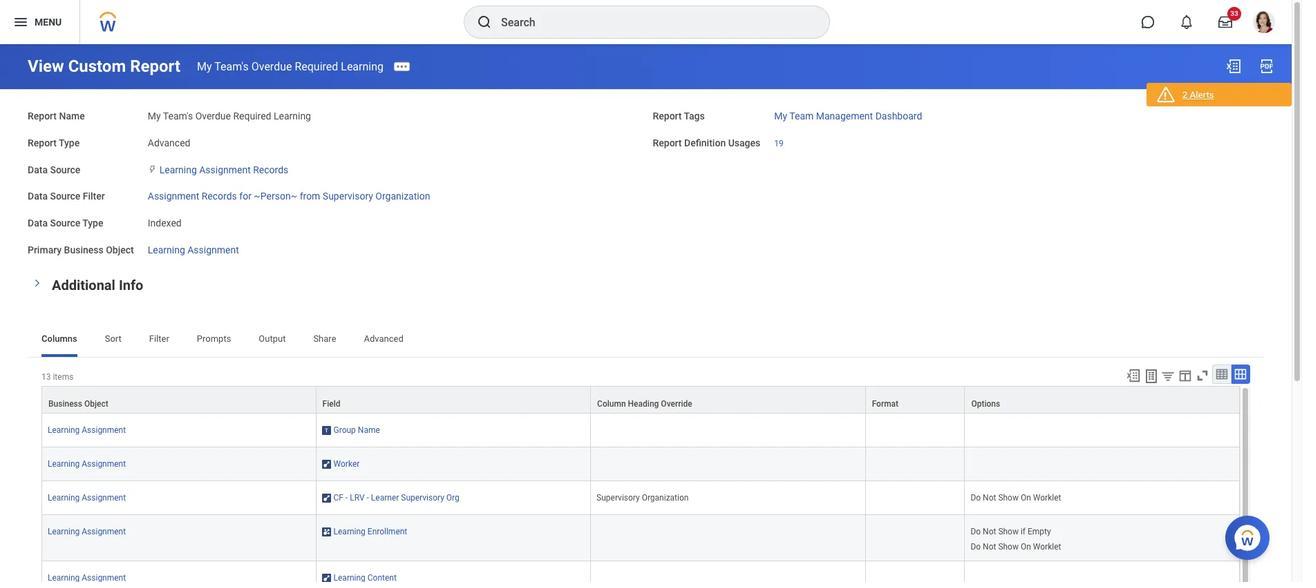 Task type: describe. For each thing, give the bounding box(es) containing it.
name for group name
[[358, 425, 380, 435]]

on inside items selected list
[[1021, 542, 1031, 552]]

business inside popup button
[[48, 399, 82, 409]]

additional
[[52, 277, 115, 293]]

1 do from the top
[[971, 493, 981, 503]]

learning assignment records
[[159, 164, 288, 175]]

if
[[1021, 527, 1026, 537]]

33
[[1230, 10, 1238, 17]]

learning assignment for learning
[[48, 527, 126, 537]]

Search Workday  search field
[[501, 7, 801, 37]]

data source
[[28, 164, 80, 175]]

worker
[[333, 459, 360, 469]]

learning assignment link for learning
[[48, 524, 126, 537]]

group
[[333, 425, 356, 435]]

group name link
[[333, 423, 380, 435]]

learning assignment link for cf
[[48, 490, 126, 503]]

required for report name element
[[233, 111, 271, 122]]

chevron down image
[[32, 275, 42, 291]]

field
[[322, 399, 340, 409]]

name for report name
[[59, 111, 85, 122]]

1 - from the left
[[346, 493, 348, 503]]

my for view custom report
[[197, 60, 212, 73]]

report name
[[28, 111, 85, 122]]

data for data source type
[[28, 218, 48, 229]]

fullscreen image
[[1195, 368, 1210, 383]]

2 row from the top
[[41, 414, 1240, 448]]

dashboard
[[875, 111, 922, 122]]

report tags
[[653, 111, 705, 122]]

column
[[597, 399, 626, 409]]

learner
[[371, 493, 399, 503]]

management
[[816, 111, 873, 122]]

team's for my team's overdue required learning "link"
[[214, 60, 249, 73]]

business object
[[48, 399, 108, 409]]

do not show on worklet element inside items selected list
[[971, 540, 1061, 552]]

notifications large image
[[1180, 15, 1194, 29]]

19 button
[[774, 138, 786, 149]]

required for my team's overdue required learning "link"
[[295, 60, 338, 73]]

usages
[[728, 137, 760, 148]]

data for data source filter
[[28, 191, 48, 202]]

2
[[1182, 90, 1188, 100]]

report for report type
[[28, 137, 57, 148]]

from
[[300, 191, 320, 202]]

1 worklet from the top
[[1033, 493, 1061, 503]]

learning enrollment
[[333, 527, 407, 537]]

19
[[774, 139, 784, 148]]

my for report tags
[[774, 111, 787, 122]]

primary business object
[[28, 244, 134, 256]]

object inside popup button
[[84, 399, 108, 409]]

2 show from the top
[[998, 527, 1019, 537]]

column heading override button
[[591, 387, 865, 413]]

~person~
[[254, 191, 297, 202]]

3 show from the top
[[998, 542, 1019, 552]]

select to filter grid data image
[[1160, 369, 1176, 383]]

1 on from the top
[[1021, 493, 1031, 503]]

group name
[[333, 425, 380, 435]]

1 vertical spatial type
[[82, 218, 103, 229]]

field button
[[316, 387, 590, 413]]

worker link
[[333, 457, 360, 469]]

do not show if empty element
[[971, 524, 1051, 537]]

additional info button
[[52, 277, 143, 293]]

my team management dashboard link
[[774, 108, 922, 122]]

my inside report name element
[[148, 111, 161, 122]]

menu button
[[0, 0, 80, 44]]

1 show from the top
[[998, 493, 1019, 503]]

learning assignment for cf
[[48, 493, 126, 503]]

business object button
[[42, 387, 316, 413]]

override
[[661, 399, 692, 409]]

view custom report
[[28, 57, 180, 76]]

row containing business object
[[41, 386, 1240, 414]]

learning assignment for group
[[48, 425, 126, 435]]

0 vertical spatial object
[[106, 244, 134, 256]]

report for report tags
[[653, 111, 682, 122]]

1 do not show on worklet from the top
[[971, 493, 1061, 503]]

menu
[[35, 16, 62, 27]]

table image
[[1215, 367, 1229, 381]]

report definition usages
[[653, 137, 760, 148]]

report right custom
[[130, 57, 180, 76]]

not for do not show on worklet element within the items selected list
[[983, 542, 996, 552]]

data source filter
[[28, 191, 105, 202]]

data source type
[[28, 218, 103, 229]]

supervisory for from
[[323, 191, 373, 202]]

profile logan mcneil image
[[1253, 11, 1275, 36]]

1 horizontal spatial organization
[[642, 493, 689, 503]]

output
[[259, 333, 286, 344]]

heading
[[628, 399, 659, 409]]

exclamation image
[[1160, 91, 1170, 101]]

field image for group name
[[322, 425, 331, 436]]

report for report name
[[28, 111, 57, 122]]

2 alerts button
[[1147, 83, 1292, 109]]



Task type: vqa. For each thing, say whether or not it's contained in the screenshot.
right The My
yes



Task type: locate. For each thing, give the bounding box(es) containing it.
object down sort
[[84, 399, 108, 409]]

data source image
[[148, 164, 157, 175]]

1 source from the top
[[50, 164, 80, 175]]

-
[[346, 493, 348, 503], [367, 493, 369, 503]]

not for do not show if empty element
[[983, 527, 996, 537]]

learning assignment link for group
[[48, 423, 126, 435]]

1 vertical spatial required
[[233, 111, 271, 122]]

export to excel image inside toolbar
[[1126, 368, 1141, 383]]

1 horizontal spatial required
[[295, 60, 338, 73]]

2 do not show on worklet from the top
[[971, 542, 1061, 552]]

1 vertical spatial team's
[[163, 111, 193, 122]]

do not show on worklet element up do not show if empty element
[[971, 490, 1061, 503]]

do not show on worklet up do not show if empty element
[[971, 493, 1061, 503]]

3 data from the top
[[28, 218, 48, 229]]

name
[[59, 111, 85, 122], [358, 425, 380, 435]]

supervisory for learner
[[401, 493, 444, 503]]

my team's overdue required learning link
[[197, 60, 384, 73]]

do up do not show if empty element
[[971, 493, 981, 503]]

my up the advanced element
[[148, 111, 161, 122]]

learning
[[341, 60, 384, 73], [274, 111, 311, 122], [159, 164, 197, 175], [148, 244, 185, 256], [48, 425, 80, 435], [48, 459, 80, 469], [48, 493, 80, 503], [48, 527, 80, 537], [333, 527, 365, 537]]

4 row from the top
[[41, 482, 1240, 515]]

0 vertical spatial advanced
[[148, 137, 190, 148]]

report down report tags
[[653, 137, 682, 148]]

1 vertical spatial do not show on worklet
[[971, 542, 1061, 552]]

my team management dashboard
[[774, 111, 922, 122]]

0 vertical spatial records
[[253, 164, 288, 175]]

on down 'if'
[[1021, 542, 1031, 552]]

data down 'data source'
[[28, 191, 48, 202]]

2 do from the top
[[971, 527, 981, 537]]

report up 'data source'
[[28, 137, 57, 148]]

1 vertical spatial organization
[[642, 493, 689, 503]]

do not show on worklet down do not show if empty
[[971, 542, 1061, 552]]

show left 'if'
[[998, 527, 1019, 537]]

export to worksheets image
[[1143, 368, 1160, 385]]

toolbar inside view custom report main content
[[1120, 365, 1250, 386]]

0 horizontal spatial export to excel image
[[1126, 368, 1141, 383]]

2 on from the top
[[1021, 542, 1031, 552]]

1 vertical spatial field image
[[322, 493, 331, 504]]

empty
[[1028, 527, 1051, 537]]

0 vertical spatial field image
[[322, 425, 331, 436]]

do not show on worklet
[[971, 493, 1061, 503], [971, 542, 1061, 552]]

click to view/edit grid preferences image
[[1178, 368, 1193, 383]]

2 field image from the top
[[322, 493, 331, 504]]

1 vertical spatial do not show on worklet element
[[971, 540, 1061, 552]]

my left team
[[774, 111, 787, 122]]

on
[[1021, 493, 1031, 503], [1021, 542, 1031, 552]]

1 horizontal spatial type
[[82, 218, 103, 229]]

do not show if empty
[[971, 527, 1051, 537]]

tab list inside view custom report main content
[[28, 324, 1264, 357]]

1 horizontal spatial advanced
[[364, 333, 403, 344]]

lrv
[[350, 493, 365, 503]]

1 vertical spatial not
[[983, 527, 996, 537]]

my up report name element
[[197, 60, 212, 73]]

not down do not show if empty
[[983, 542, 996, 552]]

share
[[313, 333, 336, 344]]

data source type element
[[148, 209, 182, 230]]

1 vertical spatial data
[[28, 191, 48, 202]]

advanced right share
[[364, 333, 403, 344]]

business
[[64, 244, 103, 256], [48, 399, 82, 409]]

worklet inside items selected list
[[1033, 542, 1061, 552]]

expand table image
[[1234, 367, 1247, 381]]

not
[[983, 493, 996, 503], [983, 527, 996, 537], [983, 542, 996, 552]]

options
[[971, 399, 1000, 409]]

2 vertical spatial not
[[983, 542, 996, 552]]

do not show on worklet element down do not show if empty
[[971, 540, 1061, 552]]

source for filter
[[50, 191, 80, 202]]

assignment records for ~person~ from supervisory organization
[[148, 191, 430, 202]]

team's up the advanced element
[[163, 111, 193, 122]]

0 horizontal spatial -
[[346, 493, 348, 503]]

1 horizontal spatial name
[[358, 425, 380, 435]]

2 horizontal spatial my
[[774, 111, 787, 122]]

items
[[53, 372, 73, 382]]

export to excel image for export to worksheets icon
[[1126, 368, 1141, 383]]

source down the data source filter
[[50, 218, 80, 229]]

0 vertical spatial name
[[59, 111, 85, 122]]

object
[[106, 244, 134, 256], [84, 399, 108, 409]]

0 horizontal spatial my
[[148, 111, 161, 122]]

1 horizontal spatial team's
[[214, 60, 249, 73]]

learning assignment records link
[[159, 161, 288, 175]]

required
[[295, 60, 338, 73], [233, 111, 271, 122]]

enrollment
[[368, 527, 407, 537]]

13
[[41, 372, 51, 382]]

name right the group
[[358, 425, 380, 435]]

learning inside report name element
[[274, 111, 311, 122]]

primary
[[28, 244, 62, 256]]

advanced up data source icon
[[148, 137, 190, 148]]

not up do not show if empty element
[[983, 493, 996, 503]]

source
[[50, 164, 80, 175], [50, 191, 80, 202], [50, 218, 80, 229]]

column heading override
[[597, 399, 692, 409]]

columns
[[41, 333, 77, 344]]

do not show on worklet inside items selected list
[[971, 542, 1061, 552]]

0 vertical spatial source
[[50, 164, 80, 175]]

do not show on worklet element
[[971, 490, 1061, 503], [971, 540, 1061, 552]]

do down do not show if empty
[[971, 542, 981, 552]]

2 vertical spatial data
[[28, 218, 48, 229]]

field image for cf - lrv - learner supervisory org
[[322, 493, 331, 504]]

0 vertical spatial team's
[[214, 60, 249, 73]]

1 do not show on worklet element from the top
[[971, 490, 1061, 503]]

1 vertical spatial filter
[[149, 333, 169, 344]]

supervisory organization
[[596, 493, 689, 503]]

records
[[253, 164, 288, 175], [202, 191, 237, 202]]

0 vertical spatial worklet
[[1033, 493, 1061, 503]]

additional info
[[52, 277, 143, 293]]

data
[[28, 164, 48, 175], [28, 191, 48, 202], [28, 218, 48, 229]]

data down the report type on the left top of the page
[[28, 164, 48, 175]]

view
[[28, 57, 64, 76]]

0 horizontal spatial overdue
[[195, 111, 231, 122]]

report name element
[[148, 102, 311, 123]]

1 data from the top
[[28, 164, 48, 175]]

0 vertical spatial do not show on worklet element
[[971, 490, 1061, 503]]

0 vertical spatial business
[[64, 244, 103, 256]]

0 vertical spatial overdue
[[251, 60, 292, 73]]

show up do not show if empty element
[[998, 493, 1019, 503]]

type up primary business object
[[82, 218, 103, 229]]

1 not from the top
[[983, 493, 996, 503]]

33 button
[[1210, 7, 1241, 37]]

0 vertical spatial filter
[[83, 191, 105, 202]]

not left 'if'
[[983, 527, 996, 537]]

6 row from the top
[[41, 562, 1240, 583]]

my
[[197, 60, 212, 73], [148, 111, 161, 122], [774, 111, 787, 122]]

search image
[[476, 14, 493, 30]]

overdue up report name element
[[251, 60, 292, 73]]

assignment records for ~person~ from supervisory organization link
[[148, 188, 430, 202]]

1 vertical spatial advanced
[[364, 333, 403, 344]]

data up primary
[[28, 218, 48, 229]]

1 vertical spatial source
[[50, 191, 80, 202]]

5 row from the top
[[41, 515, 1240, 562]]

business down items at the bottom left of page
[[48, 399, 82, 409]]

1 vertical spatial show
[[998, 527, 1019, 537]]

show
[[998, 493, 1019, 503], [998, 527, 1019, 537], [998, 542, 1019, 552]]

2 worklet from the top
[[1033, 542, 1061, 552]]

- right cf
[[346, 493, 348, 503]]

options button
[[965, 387, 1239, 413]]

0 horizontal spatial records
[[202, 191, 237, 202]]

overdue for my team's overdue required learning "link"
[[251, 60, 292, 73]]

inbox large image
[[1218, 15, 1232, 29]]

report left "tags"
[[653, 111, 682, 122]]

2 - from the left
[[367, 493, 369, 503]]

field image left worker at the bottom left of page
[[322, 459, 331, 470]]

team's up report name element
[[214, 60, 249, 73]]

supervisory
[[323, 191, 373, 202], [401, 493, 444, 503], [596, 493, 640, 503]]

3 not from the top
[[983, 542, 996, 552]]

custom
[[68, 57, 126, 76]]

0 horizontal spatial filter
[[83, 191, 105, 202]]

report
[[130, 57, 180, 76], [28, 111, 57, 122], [653, 111, 682, 122], [28, 137, 57, 148], [653, 137, 682, 148]]

1 field image from the top
[[322, 425, 331, 436]]

format
[[872, 399, 898, 409]]

required inside report name element
[[233, 111, 271, 122]]

1 horizontal spatial -
[[367, 493, 369, 503]]

0 vertical spatial field image
[[322, 459, 331, 470]]

0 horizontal spatial name
[[59, 111, 85, 122]]

0 vertical spatial required
[[295, 60, 338, 73]]

tab list
[[28, 324, 1264, 357]]

field image
[[322, 459, 331, 470], [322, 493, 331, 504]]

team's inside report name element
[[163, 111, 193, 122]]

report up the report type on the left top of the page
[[28, 111, 57, 122]]

business down data source type
[[64, 244, 103, 256]]

- right lrv
[[367, 493, 369, 503]]

1 vertical spatial my team's overdue required learning
[[148, 111, 311, 122]]

1 vertical spatial overdue
[[195, 111, 231, 122]]

cf
[[333, 493, 343, 503]]

data for data source
[[28, 164, 48, 175]]

1 vertical spatial name
[[358, 425, 380, 435]]

overdue
[[251, 60, 292, 73], [195, 111, 231, 122]]

tags
[[684, 111, 705, 122]]

field image for worker
[[322, 459, 331, 470]]

filter right sort
[[149, 333, 169, 344]]

field image for learning enrollment
[[322, 527, 331, 538]]

1 horizontal spatial filter
[[149, 333, 169, 344]]

0 horizontal spatial advanced
[[148, 137, 190, 148]]

export to excel image up 2 alerts button
[[1225, 58, 1242, 75]]

2 field image from the top
[[322, 527, 331, 538]]

0 vertical spatial do
[[971, 493, 981, 503]]

2 vertical spatial source
[[50, 218, 80, 229]]

1 row from the top
[[41, 386, 1240, 414]]

cf - lrv - learner supervisory org link
[[333, 490, 459, 503]]

advanced element
[[148, 135, 190, 148]]

overdue up 'learning assignment records' link
[[195, 111, 231, 122]]

worklet up empty
[[1033, 493, 1061, 503]]

cf - lrv - learner supervisory org
[[333, 493, 459, 503]]

not for first do not show on worklet element from the top
[[983, 493, 996, 503]]

view custom report main content
[[0, 44, 1292, 583]]

overdue for report name element
[[195, 111, 231, 122]]

2 vertical spatial field image
[[322, 574, 331, 583]]

toolbar
[[1120, 365, 1250, 386]]

tab list containing columns
[[28, 324, 1264, 357]]

source up the data source filter
[[50, 164, 80, 175]]

worklet down empty
[[1033, 542, 1061, 552]]

justify image
[[12, 14, 29, 30]]

do
[[971, 493, 981, 503], [971, 527, 981, 537], [971, 542, 981, 552]]

0 horizontal spatial team's
[[163, 111, 193, 122]]

0 vertical spatial organization
[[375, 191, 430, 202]]

1 vertical spatial on
[[1021, 542, 1031, 552]]

learning enrollment link
[[333, 524, 407, 537]]

2 source from the top
[[50, 191, 80, 202]]

2 vertical spatial show
[[998, 542, 1019, 552]]

1 field image from the top
[[322, 459, 331, 470]]

1 horizontal spatial my
[[197, 60, 212, 73]]

0 vertical spatial do not show on worklet
[[971, 493, 1061, 503]]

type
[[59, 137, 80, 148], [82, 218, 103, 229]]

3 field image from the top
[[322, 574, 331, 583]]

view printable version (pdf) image
[[1258, 58, 1275, 75]]

export to excel image for view printable version (pdf) icon
[[1225, 58, 1242, 75]]

on up 'if'
[[1021, 493, 1031, 503]]

organization
[[375, 191, 430, 202], [642, 493, 689, 503]]

info
[[119, 277, 143, 293]]

export to excel image left export to worksheets icon
[[1126, 368, 1141, 383]]

2 not from the top
[[983, 527, 996, 537]]

1 vertical spatial field image
[[322, 527, 331, 538]]

team
[[789, 111, 814, 122]]

0 horizontal spatial required
[[233, 111, 271, 122]]

1 vertical spatial object
[[84, 399, 108, 409]]

0 vertical spatial export to excel image
[[1225, 58, 1242, 75]]

3 do from the top
[[971, 542, 981, 552]]

1 horizontal spatial records
[[253, 164, 288, 175]]

records up ~person~
[[253, 164, 288, 175]]

1 vertical spatial worklet
[[1033, 542, 1061, 552]]

row
[[41, 386, 1240, 414], [41, 414, 1240, 448], [41, 448, 1240, 482], [41, 482, 1240, 515], [41, 515, 1240, 562], [41, 562, 1240, 583]]

2 data from the top
[[28, 191, 48, 202]]

source for type
[[50, 218, 80, 229]]

1 vertical spatial export to excel image
[[1126, 368, 1141, 383]]

format button
[[866, 387, 964, 413]]

type down the report name
[[59, 137, 80, 148]]

alerts
[[1190, 90, 1214, 100]]

sort
[[105, 333, 121, 344]]

learning assignment
[[148, 244, 239, 256], [48, 425, 126, 435], [48, 459, 126, 469], [48, 493, 126, 503], [48, 527, 126, 537]]

name up the report type on the left top of the page
[[59, 111, 85, 122]]

2 vertical spatial do
[[971, 542, 981, 552]]

for
[[239, 191, 251, 202]]

assignment
[[199, 164, 251, 175], [148, 191, 199, 202], [187, 244, 239, 256], [82, 425, 126, 435], [82, 459, 126, 469], [82, 493, 126, 503], [82, 527, 126, 537]]

items selected list
[[971, 524, 1083, 553]]

3 source from the top
[[50, 218, 80, 229]]

indexed
[[148, 218, 182, 229]]

prompts
[[197, 333, 231, 344]]

1 vertical spatial records
[[202, 191, 237, 202]]

1 horizontal spatial overdue
[[251, 60, 292, 73]]

0 vertical spatial not
[[983, 493, 996, 503]]

1 horizontal spatial supervisory
[[401, 493, 444, 503]]

2 horizontal spatial supervisory
[[596, 493, 640, 503]]

do left 'if'
[[971, 527, 981, 537]]

export to excel image
[[1225, 58, 1242, 75], [1126, 368, 1141, 383]]

0 horizontal spatial organization
[[375, 191, 430, 202]]

0 vertical spatial show
[[998, 493, 1019, 503]]

13 items
[[41, 372, 73, 382]]

0 vertical spatial data
[[28, 164, 48, 175]]

definition
[[684, 137, 726, 148]]

field image left cf
[[322, 493, 331, 504]]

1 vertical spatial business
[[48, 399, 82, 409]]

my team's overdue required learning
[[197, 60, 384, 73], [148, 111, 311, 122]]

learning assignment link
[[148, 242, 239, 256], [48, 423, 126, 435], [48, 457, 126, 469], [48, 490, 126, 503], [48, 524, 126, 537]]

0 vertical spatial type
[[59, 137, 80, 148]]

report type
[[28, 137, 80, 148]]

filter up data source type
[[83, 191, 105, 202]]

1 vertical spatial do
[[971, 527, 981, 537]]

1 horizontal spatial export to excel image
[[1225, 58, 1242, 75]]

0 horizontal spatial supervisory
[[323, 191, 373, 202]]

0 vertical spatial my team's overdue required learning
[[197, 60, 384, 73]]

0 horizontal spatial type
[[59, 137, 80, 148]]

2 alerts
[[1182, 90, 1214, 100]]

0 vertical spatial on
[[1021, 493, 1031, 503]]

3 row from the top
[[41, 448, 1240, 482]]

2 do not show on worklet element from the top
[[971, 540, 1061, 552]]

show down do not show if empty
[[998, 542, 1019, 552]]

my team's overdue required learning for my team's overdue required learning "link"
[[197, 60, 384, 73]]

org
[[446, 493, 459, 503]]

worklet
[[1033, 493, 1061, 503], [1033, 542, 1061, 552]]

team's for report name element
[[163, 111, 193, 122]]

field image
[[322, 425, 331, 436], [322, 527, 331, 538], [322, 574, 331, 583]]

my team's overdue required learning for report name element
[[148, 111, 311, 122]]

overdue inside report name element
[[195, 111, 231, 122]]

object up info
[[106, 244, 134, 256]]

source up data source type
[[50, 191, 80, 202]]

report for report definition usages
[[653, 137, 682, 148]]

records left for
[[202, 191, 237, 202]]

cell
[[591, 414, 866, 448], [866, 414, 965, 448], [965, 414, 1240, 448], [591, 448, 866, 482], [866, 448, 965, 482], [866, 482, 965, 515], [591, 515, 866, 562], [866, 515, 965, 562], [591, 562, 866, 583], [866, 562, 965, 583], [965, 562, 1240, 583]]



